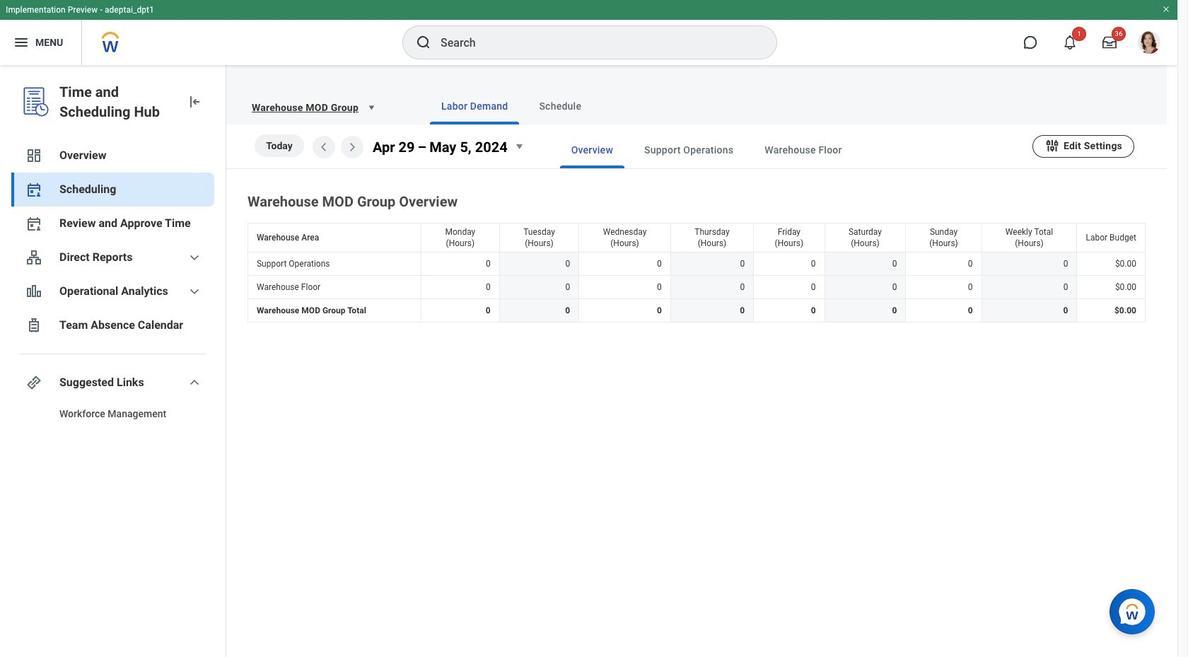 Task type: locate. For each thing, give the bounding box(es) containing it.
tab panel
[[226, 124, 1167, 325]]

link image
[[25, 374, 42, 391]]

calendar user solid image down dashboard icon
[[25, 181, 42, 198]]

chevron down small image for chart image
[[186, 283, 203, 300]]

caret down small image
[[364, 100, 378, 115], [510, 138, 527, 155]]

banner
[[0, 0, 1178, 65]]

2 chevron down small image from the top
[[186, 283, 203, 300]]

calendar user solid image up view team image
[[25, 215, 42, 232]]

chevron right small image
[[344, 139, 361, 156]]

time and scheduling hub element
[[59, 82, 175, 122]]

0 vertical spatial calendar user solid image
[[25, 181, 42, 198]]

justify image
[[13, 34, 30, 51]]

1 chevron down small image from the top
[[186, 249, 203, 266]]

chevron down small image
[[186, 249, 203, 266], [186, 283, 203, 300]]

1 vertical spatial calendar user solid image
[[25, 215, 42, 232]]

1 horizontal spatial caret down small image
[[510, 138, 527, 155]]

chevron down small image
[[186, 374, 203, 391]]

chevron down small image for view team image
[[186, 249, 203, 266]]

2 calendar user solid image from the top
[[25, 215, 42, 232]]

0 vertical spatial caret down small image
[[364, 100, 378, 115]]

1 vertical spatial chevron down small image
[[186, 283, 203, 300]]

0 vertical spatial chevron down small image
[[186, 249, 203, 266]]

calendar user solid image
[[25, 181, 42, 198], [25, 215, 42, 232]]

tab list
[[402, 88, 1150, 124], [532, 132, 1033, 168]]

search image
[[415, 34, 432, 51]]



Task type: describe. For each thing, give the bounding box(es) containing it.
0 horizontal spatial caret down small image
[[364, 100, 378, 115]]

1 vertical spatial caret down small image
[[510, 138, 527, 155]]

1 vertical spatial tab list
[[532, 132, 1033, 168]]

notifications large image
[[1063, 35, 1077, 50]]

dashboard image
[[25, 147, 42, 164]]

close environment banner image
[[1162, 5, 1171, 13]]

transformation import image
[[186, 93, 203, 110]]

Search Workday  search field
[[441, 27, 748, 58]]

inbox large image
[[1103, 35, 1117, 50]]

chart image
[[25, 283, 42, 300]]

view team image
[[25, 249, 42, 266]]

chevron left small image
[[315, 139, 332, 156]]

configure image
[[1045, 138, 1060, 153]]

task timeoff image
[[25, 317, 42, 334]]

0 vertical spatial tab list
[[402, 88, 1150, 124]]

1 calendar user solid image from the top
[[25, 181, 42, 198]]

navigation pane region
[[0, 65, 226, 657]]

profile logan mcneil image
[[1138, 31, 1161, 57]]



Task type: vqa. For each thing, say whether or not it's contained in the screenshot.
chevron down small icon to the top
yes



